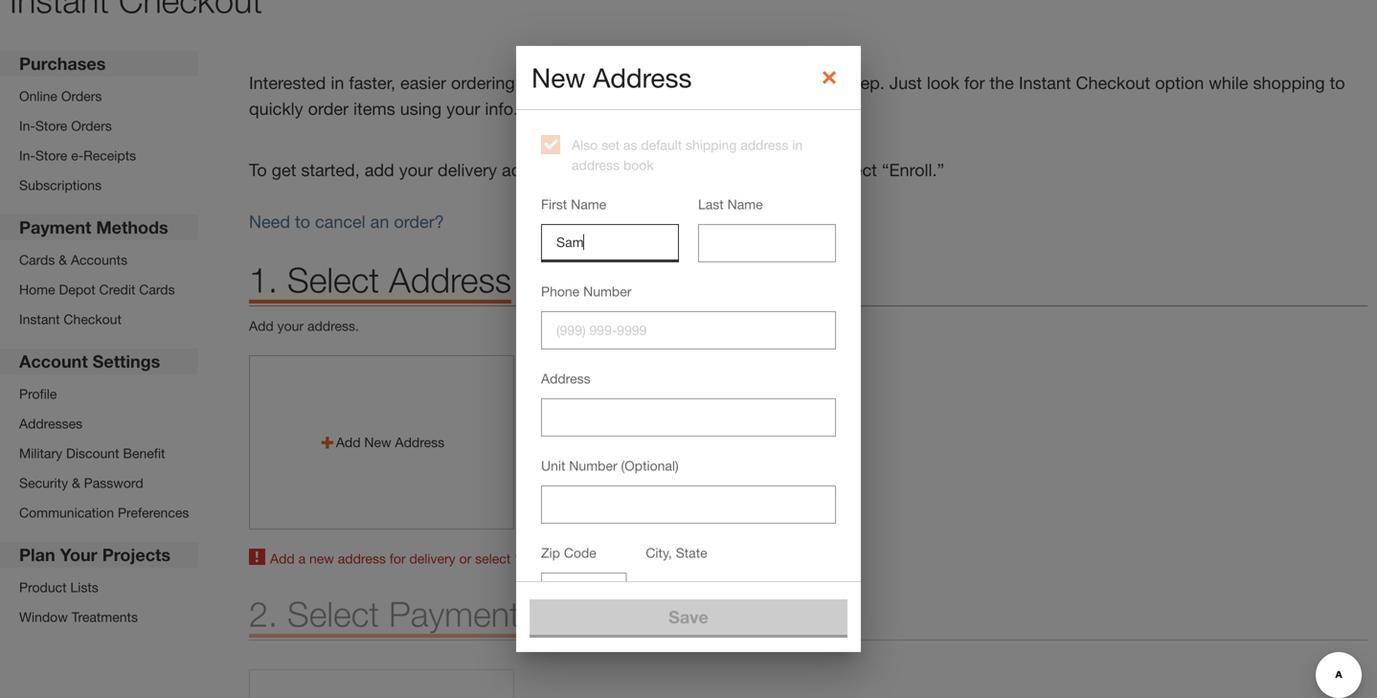 Task type: describe. For each thing, give the bounding box(es) containing it.
1.
[[249, 259, 278, 300]]

window
[[19, 609, 68, 625]]

continue
[[629, 551, 681, 567]]

one
[[813, 72, 842, 93]]

1 horizontal spatial cards
[[139, 282, 175, 297]]

address down info.
[[502, 160, 564, 180]]

just
[[890, 72, 922, 93]]

add for add a new address for delivery or select "set as default" to continue
[[270, 551, 295, 567]]

can
[[563, 72, 591, 93]]

military discount benefit
[[19, 445, 165, 461]]

instant checkout link
[[19, 309, 175, 330]]

save link
[[530, 600, 848, 635]]

address up below,
[[741, 137, 789, 153]]

in- for in-store e-receipts
[[19, 148, 35, 163]]

product
[[19, 580, 67, 595]]

online orders
[[19, 88, 102, 104]]

default
[[641, 137, 682, 153]]

add a new address for delivery or select "set as default" to continue
[[270, 551, 681, 567]]

0 horizontal spatial in
[[331, 72, 344, 93]]

little
[[754, 72, 786, 93]]

and inside new address document
[[751, 583, 774, 599]]

2 vertical spatial your
[[277, 318, 304, 334]]

error image
[[249, 549, 265, 565]]

& for cards
[[59, 252, 67, 268]]

subscriptions link
[[19, 175, 136, 195]]

security & password
[[19, 475, 143, 491]]

0 horizontal spatial payment
[[19, 217, 91, 238]]

interested
[[249, 72, 326, 93]]

0 horizontal spatial checkout
[[64, 311, 122, 327]]

store for e-
[[35, 148, 67, 163]]

quickly
[[249, 98, 303, 119]]

get
[[272, 160, 296, 180]]

addresses link
[[19, 414, 189, 434]]

the
[[990, 72, 1014, 93]]

payment methods
[[19, 217, 168, 238]]

communication preferences
[[19, 505, 189, 521]]

product lists
[[19, 580, 98, 595]]

"enroll."
[[882, 160, 945, 180]]

credit
[[99, 282, 135, 297]]

cards & accounts
[[19, 252, 127, 268]]

a
[[298, 551, 306, 567]]

in-store orders link
[[19, 116, 136, 136]]

"set
[[515, 551, 540, 567]]

instant inside the interested in faster, easier ordering? you can now buy items in as little as one step. just look for the instant checkout option while shopping to quickly order items using your info.
[[1019, 72, 1072, 93]]

for inside the interested in faster, easier ordering? you can now buy items in as little as one step. just look for the instant checkout option while shopping to quickly order items using your info.
[[965, 72, 985, 93]]

receipts
[[83, 148, 136, 163]]

buy
[[633, 72, 662, 93]]

1 vertical spatial address
[[389, 259, 512, 300]]

zip
[[681, 583, 700, 599]]

0 vertical spatial select
[[832, 160, 877, 180]]

preferences
[[118, 505, 189, 521]]

0 vertical spatial items
[[667, 72, 708, 93]]

save
[[669, 607, 709, 627]]

benefit
[[123, 445, 165, 461]]

1 vertical spatial your
[[399, 160, 433, 180]]

2.
[[249, 593, 278, 634]]

0 vertical spatial orders
[[61, 88, 102, 104]]

security
[[19, 475, 68, 491]]

plus symbol image
[[319, 434, 336, 451]]

in- for in-store orders
[[19, 118, 35, 134]]

online
[[19, 88, 57, 104]]

0 horizontal spatial instant
[[19, 311, 60, 327]]

then
[[793, 160, 827, 180]]

address down also
[[572, 157, 620, 173]]

password
[[84, 475, 143, 491]]

in-store orders
[[19, 118, 112, 134]]

window treatments link
[[19, 607, 138, 627]]

lists
[[70, 580, 98, 595]]

online orders link
[[19, 86, 136, 106]]

in-store e-receipts link
[[19, 146, 136, 166]]

look
[[927, 72, 960, 93]]

purchases
[[19, 53, 106, 74]]

1 vertical spatial for
[[390, 551, 406, 567]]

interested in faster, easier ordering? you can now buy items in as little as one step. just look for the instant checkout option while shopping to quickly order items using your info.
[[249, 72, 1346, 119]]

also set as default shipping address in address book
[[572, 137, 803, 173]]

account
[[19, 351, 88, 372]]

0 vertical spatial cards
[[19, 252, 55, 268]]

while
[[1209, 72, 1249, 93]]

instant checkout
[[19, 311, 122, 327]]

set
[[602, 137, 620, 153]]

shipping
[[686, 137, 737, 153]]

projects
[[102, 545, 171, 565]]

1 vertical spatial orders
[[71, 118, 112, 134]]

1 horizontal spatial payment
[[389, 593, 520, 634]]

below,
[[738, 160, 788, 180]]

checkout inside the interested in faster, easier ordering? you can now buy items in as little as one step. just look for the instant checkout option while shopping to quickly order items using your info.
[[1076, 72, 1151, 93]]

security & password link
[[19, 473, 189, 493]]

depot
[[59, 282, 95, 297]]

faster,
[[349, 72, 396, 93]]

method
[[674, 160, 733, 180]]

new address
[[532, 62, 692, 93]]

profile
[[19, 386, 57, 402]]

add your address.
[[249, 318, 359, 334]]



Task type: locate. For each thing, give the bounding box(es) containing it.
also
[[572, 137, 598, 153]]

0 horizontal spatial and
[[568, 160, 598, 180]]

1 vertical spatial store
[[35, 148, 67, 163]]

1 horizontal spatial instant
[[1019, 72, 1072, 93]]

in up then
[[793, 137, 803, 153]]

need
[[249, 211, 290, 232]]

order
[[308, 98, 349, 119]]

payment
[[19, 217, 91, 238], [389, 593, 520, 634]]

to get started, add your delivery address and payment method below, then select "enroll."
[[249, 160, 945, 180]]

to right shopping
[[1330, 72, 1346, 93]]

cards & accounts link
[[19, 250, 175, 270]]

to
[[1330, 72, 1346, 93], [295, 211, 310, 232], [614, 551, 626, 567]]

delivery
[[438, 160, 497, 180], [409, 551, 456, 567]]

your
[[446, 98, 480, 119], [399, 160, 433, 180], [277, 318, 304, 334]]

in- down online
[[19, 118, 35, 134]]

1 vertical spatial select
[[287, 593, 379, 634]]

enter zip for city and state
[[646, 583, 809, 599]]

subscriptions
[[19, 177, 102, 193]]

1 horizontal spatial items
[[667, 72, 708, 93]]

2 horizontal spatial your
[[446, 98, 480, 119]]

None text field
[[541, 224, 679, 262], [541, 486, 836, 524], [541, 224, 679, 262], [541, 486, 836, 524]]

payment down or
[[389, 593, 520, 634]]

info.
[[485, 98, 518, 119]]

0 vertical spatial address
[[593, 62, 692, 93]]

step.
[[847, 72, 885, 93]]

cards
[[19, 252, 55, 268], [139, 282, 175, 297]]

instant down home
[[19, 311, 60, 327]]

cards up home
[[19, 252, 55, 268]]

1 vertical spatial &
[[72, 475, 80, 491]]

address right can
[[593, 62, 692, 93]]

your
[[60, 545, 97, 565]]

1 vertical spatial delivery
[[409, 551, 456, 567]]

1 horizontal spatial to
[[614, 551, 626, 567]]

cancel
[[315, 211, 366, 232]]

your right add
[[399, 160, 433, 180]]

0 horizontal spatial select
[[475, 551, 511, 567]]

for inside new address document
[[704, 583, 720, 599]]

military discount benefit link
[[19, 444, 189, 464]]

0 vertical spatial instant
[[1019, 72, 1072, 93]]

new
[[309, 551, 334, 567]]

1 horizontal spatial address
[[593, 62, 692, 93]]

store inside "link"
[[35, 148, 67, 163]]

select right or
[[475, 551, 511, 567]]

2 horizontal spatial in
[[793, 137, 803, 153]]

1 vertical spatial cards
[[139, 282, 175, 297]]

settings
[[93, 351, 160, 372]]

option
[[1156, 72, 1204, 93]]

& up communication
[[72, 475, 80, 491]]

new
[[532, 62, 586, 93]]

orders down 'online orders' link
[[71, 118, 112, 134]]

0 vertical spatial delivery
[[438, 160, 497, 180]]

0 vertical spatial &
[[59, 252, 67, 268]]

and right the 'city'
[[751, 583, 774, 599]]

1 vertical spatial and
[[751, 583, 774, 599]]

address.
[[307, 318, 359, 334]]

0 vertical spatial select
[[287, 259, 379, 300]]

items
[[667, 72, 708, 93], [354, 98, 395, 119]]

1 vertical spatial add
[[270, 551, 295, 567]]

1 vertical spatial checkout
[[64, 311, 122, 327]]

2 select from the top
[[287, 593, 379, 634]]

your left address.
[[277, 318, 304, 334]]

to right need
[[295, 211, 310, 232]]

0 vertical spatial in-
[[19, 118, 35, 134]]

account settings
[[19, 351, 160, 372]]

discount
[[66, 445, 119, 461]]

to inside the interested in faster, easier ordering? you can now buy items in as little as one step. just look for the instant checkout option while shopping to quickly order items using your info.
[[1330, 72, 1346, 93]]

2 horizontal spatial to
[[1330, 72, 1346, 93]]

checkout down home depot credit cards link
[[64, 311, 122, 327]]

2 vertical spatial for
[[704, 583, 720, 599]]

using
[[400, 98, 442, 119]]

default"
[[562, 551, 610, 567]]

store for orders
[[35, 118, 67, 134]]

in- up the subscriptions
[[19, 148, 35, 163]]

home
[[19, 282, 55, 297]]

0 horizontal spatial &
[[59, 252, 67, 268]]

you
[[529, 72, 558, 93]]

payment up cards & accounts
[[19, 217, 91, 238]]

0 vertical spatial to
[[1330, 72, 1346, 93]]

delivery for for
[[409, 551, 456, 567]]

and down also
[[568, 160, 598, 180]]

instant
[[1019, 72, 1072, 93], [19, 311, 60, 327]]

1 vertical spatial to
[[295, 211, 310, 232]]

add for add your address.
[[249, 318, 274, 334]]

your inside the interested in faster, easier ordering? you can now buy items in as little as one step. just look for the instant checkout option while shopping to quickly order items using your info.
[[446, 98, 480, 119]]

select down new
[[287, 593, 379, 634]]

1 horizontal spatial and
[[751, 583, 774, 599]]

for right zip on the bottom of the page
[[704, 583, 720, 599]]

address inside document
[[593, 62, 692, 93]]

as left one at the top right of page
[[790, 72, 808, 93]]

2 in- from the top
[[19, 148, 35, 163]]

orders up in-store orders link
[[61, 88, 102, 104]]

new address document
[[0, 0, 1378, 698]]

add down 1.
[[249, 318, 274, 334]]

None text field
[[698, 224, 836, 262], [541, 399, 836, 437], [541, 573, 627, 611], [698, 224, 836, 262], [541, 399, 836, 437], [541, 573, 627, 611]]

as right set
[[624, 137, 637, 153]]

select right then
[[832, 160, 877, 180]]

started,
[[301, 160, 360, 180]]

as
[[731, 72, 749, 93], [790, 72, 808, 93], [624, 137, 637, 153], [544, 551, 558, 567]]

2. select payment
[[249, 593, 520, 634]]

in
[[331, 72, 344, 93], [713, 72, 727, 93], [793, 137, 803, 153]]

1 store from the top
[[35, 118, 67, 134]]

& up depot
[[59, 252, 67, 268]]

now
[[596, 72, 628, 93]]

delivery left or
[[409, 551, 456, 567]]

1 vertical spatial items
[[354, 98, 395, 119]]

delivery for your
[[438, 160, 497, 180]]

as right "set
[[544, 551, 558, 567]]

home depot credit cards
[[19, 282, 175, 297]]

in- inside "link"
[[19, 148, 35, 163]]

profile link
[[19, 384, 189, 404]]

address
[[593, 62, 692, 93], [389, 259, 512, 300]]

1 horizontal spatial for
[[704, 583, 720, 599]]

checkout
[[1076, 72, 1151, 93], [64, 311, 122, 327]]

add
[[365, 160, 394, 180]]

2 store from the top
[[35, 148, 67, 163]]

items right buy
[[667, 72, 708, 93]]

0 horizontal spatial address
[[389, 259, 512, 300]]

address right new
[[338, 551, 386, 567]]

0 vertical spatial your
[[446, 98, 480, 119]]

select for 2.
[[287, 593, 379, 634]]

1 horizontal spatial checkout
[[1076, 72, 1151, 93]]

addresses
[[19, 416, 83, 432]]

store left e-
[[35, 148, 67, 163]]

orders
[[61, 88, 102, 104], [71, 118, 112, 134]]

select up address.
[[287, 259, 379, 300]]

store
[[35, 118, 67, 134], [35, 148, 67, 163]]

book
[[624, 157, 654, 173]]

2 vertical spatial to
[[614, 551, 626, 567]]

ordering?
[[451, 72, 525, 93]]

in left little in the right of the page
[[713, 72, 727, 93]]

accounts
[[71, 252, 127, 268]]

(999) 999-9999 field
[[541, 311, 836, 350]]

need to cancel an order?
[[249, 211, 444, 232]]

an
[[370, 211, 389, 232]]

0 vertical spatial payment
[[19, 217, 91, 238]]

1 horizontal spatial your
[[399, 160, 433, 180]]

0 vertical spatial store
[[35, 118, 67, 134]]

store down online orders
[[35, 118, 67, 134]]

need to cancel an order? link
[[249, 211, 444, 232]]

1 select from the top
[[287, 259, 379, 300]]

order?
[[394, 211, 444, 232]]

enter
[[646, 583, 678, 599]]

and
[[568, 160, 598, 180], [751, 583, 774, 599]]

1 vertical spatial in-
[[19, 148, 35, 163]]

payment
[[602, 160, 669, 180]]

add left a
[[270, 551, 295, 567]]

as inside also set as default shipping address in address book
[[624, 137, 637, 153]]

state
[[778, 583, 809, 599]]

1 vertical spatial payment
[[389, 593, 520, 634]]

for up 2. select payment
[[390, 551, 406, 567]]

1 horizontal spatial select
[[832, 160, 877, 180]]

in inside also set as default shipping address in address book
[[793, 137, 803, 153]]

0 horizontal spatial cards
[[19, 252, 55, 268]]

select for 1.
[[287, 259, 379, 300]]

to right default" on the bottom left of page
[[614, 551, 626, 567]]

product lists link
[[19, 578, 138, 598]]

communication preferences link
[[19, 503, 189, 523]]

window treatments
[[19, 609, 138, 625]]

1. select address
[[249, 259, 512, 300]]

select
[[287, 259, 379, 300], [287, 593, 379, 634]]

1 vertical spatial select
[[475, 551, 511, 567]]

1 horizontal spatial &
[[72, 475, 80, 491]]

address down order?
[[389, 259, 512, 300]]

0 vertical spatial and
[[568, 160, 598, 180]]

shopping
[[1254, 72, 1325, 93]]

communication
[[19, 505, 114, 521]]

0 horizontal spatial your
[[277, 318, 304, 334]]

as left little in the right of the page
[[731, 72, 749, 93]]

plan
[[19, 545, 55, 565]]

1 horizontal spatial in
[[713, 72, 727, 93]]

0 vertical spatial checkout
[[1076, 72, 1151, 93]]

& for security
[[72, 475, 80, 491]]

to
[[249, 160, 267, 180]]

0 vertical spatial for
[[965, 72, 985, 93]]

0 horizontal spatial to
[[295, 211, 310, 232]]

instant right the
[[1019, 72, 1072, 93]]

1 in- from the top
[[19, 118, 35, 134]]

easier
[[400, 72, 446, 93]]

1 vertical spatial instant
[[19, 311, 60, 327]]

city
[[724, 583, 748, 599]]

address
[[741, 137, 789, 153], [572, 157, 620, 173], [502, 160, 564, 180], [338, 551, 386, 567]]

0 horizontal spatial items
[[354, 98, 395, 119]]

checkout left option
[[1076, 72, 1151, 93]]

0 horizontal spatial for
[[390, 551, 406, 567]]

military
[[19, 445, 62, 461]]

0 vertical spatial add
[[249, 318, 274, 334]]

treatments
[[72, 609, 138, 625]]

items down faster,
[[354, 98, 395, 119]]

your down the ordering?
[[446, 98, 480, 119]]

for left the
[[965, 72, 985, 93]]

delivery down info.
[[438, 160, 497, 180]]

cards right credit
[[139, 282, 175, 297]]

in up order
[[331, 72, 344, 93]]

2 horizontal spatial for
[[965, 72, 985, 93]]



Task type: vqa. For each thing, say whether or not it's contained in the screenshot.
More Options Available link associated with 12
no



